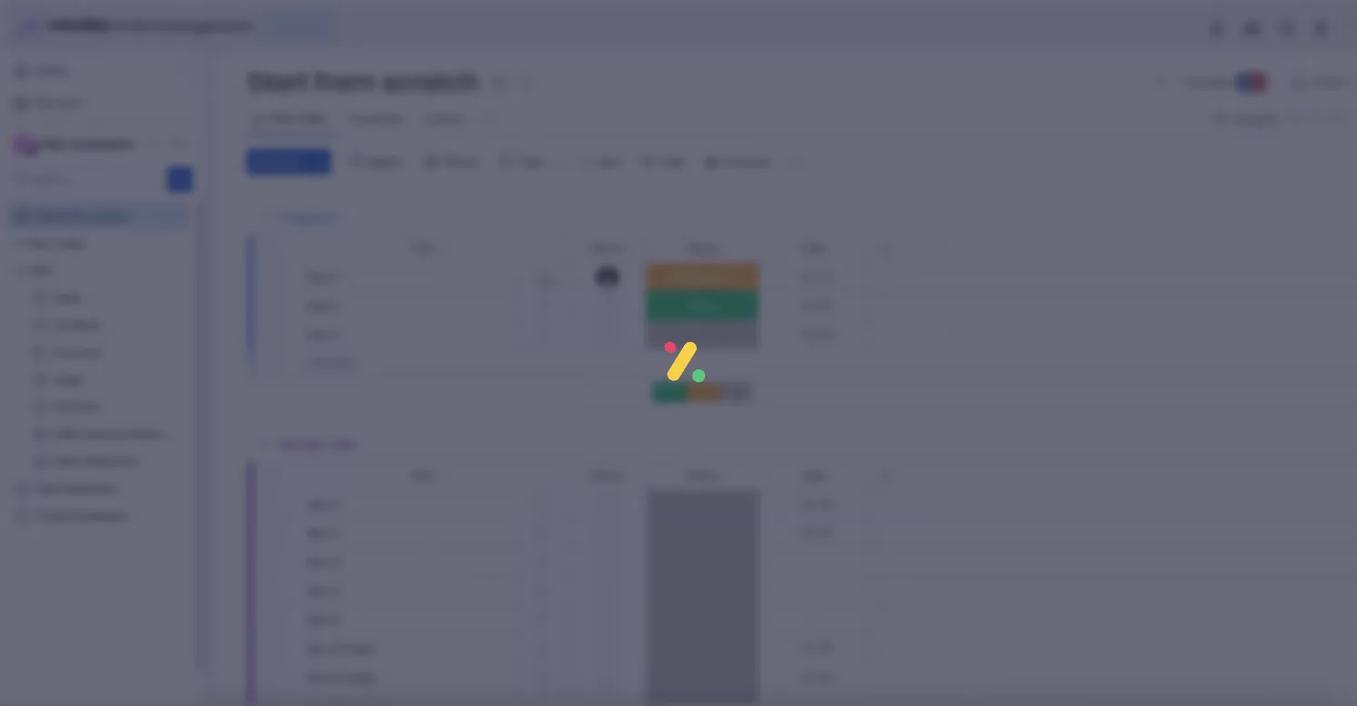 Task type: locate. For each thing, give the bounding box(es) containing it.
your
[[1161, 140, 1195, 159]]

my work
[[40, 93, 89, 109]]

my down home at the left of the page
[[40, 93, 58, 109]]

your
[[362, 79, 391, 96], [1109, 537, 1139, 554]]

notifications
[[1201, 216, 1281, 233]]

your inside good evening, ruby! quickly access your recent boards, inbox and workspaces
[[362, 79, 391, 96]]

1 horizontal spatial my
[[308, 497, 331, 517]]

my
[[40, 93, 58, 109], [308, 497, 331, 517]]

1 vertical spatial management
[[359, 364, 434, 380]]

good
[[260, 60, 292, 76]]

management down 'project management'
[[359, 364, 434, 380]]

1 horizontal spatial to
[[148, 266, 161, 281]]

monday
[[81, 11, 144, 32]]

install our mobile app
[[1102, 286, 1238, 302]]

help
[[1218, 660, 1251, 678]]

learn
[[1057, 658, 1093, 675]]

workspace
[[71, 245, 133, 261], [84, 266, 145, 281], [479, 364, 540, 380], [408, 552, 487, 572]]

search everything image
[[1203, 13, 1221, 31]]

1 horizontal spatial your
[[1109, 537, 1139, 554]]

(inbox)
[[405, 435, 460, 455]]

enable desktop notifications
[[1102, 216, 1281, 233]]

workspaces
[[561, 79, 639, 96], [66, 145, 134, 161], [335, 497, 425, 517]]

quick search
[[1229, 69, 1316, 87]]

my workspaces
[[308, 497, 425, 517]]

our
[[1142, 286, 1164, 302]]

team
[[1140, 239, 1173, 256]]

0 vertical spatial profile
[[1199, 140, 1247, 159]]

1 vertical spatial my
[[308, 497, 331, 517]]

search
[[1271, 69, 1316, 87]]

complete your profile
[[1084, 140, 1247, 159]]

install
[[1102, 286, 1138, 302]]

1 horizontal spatial main
[[448, 364, 476, 380]]

boost
[[1068, 537, 1106, 554]]

evening,
[[295, 60, 343, 76]]

1 vertical spatial your
[[1109, 537, 1139, 554]]

join
[[32, 266, 56, 281]]

0 horizontal spatial component image
[[305, 362, 321, 378]]

minutes
[[1221, 537, 1273, 554]]

main right > at the left of the page
[[448, 364, 476, 380]]

0 horizontal spatial to
[[123, 332, 136, 348]]

workspaces for browse workspaces
[[66, 145, 134, 161]]

1 vertical spatial circle o image
[[1084, 288, 1096, 301]]

browse
[[21, 145, 63, 161]]

1 vertical spatial component image
[[369, 578, 384, 594]]

0
[[473, 438, 481, 453]]

profile
[[1199, 140, 1247, 159], [1166, 263, 1206, 279]]

help button
[[1203, 654, 1267, 684]]

made
[[1110, 559, 1147, 576]]

circle o image inside enable desktop notifications link
[[1084, 218, 1096, 232]]

0 vertical spatial my
[[40, 93, 58, 109]]

0 vertical spatial to
[[148, 266, 161, 281]]

work management > main workspace
[[328, 364, 540, 380]]

circle o image
[[1084, 218, 1096, 232], [1084, 288, 1096, 301]]

2 vertical spatial workspaces
[[335, 497, 425, 517]]

1 vertical spatial to
[[123, 332, 136, 348]]

0 vertical spatial workspaces
[[561, 79, 639, 96]]

profile right your
[[1199, 140, 1247, 159]]

complete up install
[[1102, 263, 1163, 279]]

quickly
[[260, 79, 310, 96]]

0 vertical spatial main
[[448, 364, 476, 380]]

work down project
[[328, 364, 355, 380]]

this workspace is empty. join this workspace to create content.
[[32, 245, 200, 301]]

complete
[[1084, 140, 1157, 159], [1102, 263, 1163, 279]]

1 horizontal spatial workspaces
[[335, 497, 425, 517]]

work down home at the left of the page
[[61, 93, 89, 109]]

workspace up this
[[71, 245, 133, 261]]

with
[[1277, 537, 1305, 554]]

v2 bolt switch image
[[1214, 68, 1224, 88]]

work right "monday"
[[147, 11, 180, 32]]

2 horizontal spatial workspaces
[[561, 79, 639, 96]]

component image down public board icon at the left of the page
[[305, 362, 321, 378]]

good evening, ruby! quickly access your recent boards, inbox and workspaces
[[260, 60, 639, 96]]

management for work management
[[423, 577, 504, 594]]

circle o image inside install our mobile app "link"
[[1084, 288, 1096, 301]]

request to join button
[[66, 325, 167, 355]]

0 vertical spatial circle o image
[[1084, 218, 1096, 232]]

0 horizontal spatial my
[[40, 93, 58, 109]]

complete inside the invite team members (0/1) complete profile
[[1102, 263, 1163, 279]]

my work button
[[11, 86, 196, 115]]

to down empty.
[[148, 266, 161, 281]]

work inside my work button
[[61, 93, 89, 109]]

component image
[[305, 362, 321, 378], [369, 578, 384, 594]]

invite team members (0/1) complete profile
[[1102, 239, 1266, 279]]

0 vertical spatial component image
[[305, 362, 321, 378]]

profile up 'mobile'
[[1166, 263, 1206, 279]]

inbox
[[493, 79, 530, 96]]

work down 'main workspace'
[[390, 577, 420, 594]]

workspaces down update feed (inbox)
[[335, 497, 425, 517]]

dapulse x slim image
[[1303, 132, 1325, 154]]

your up made
[[1109, 537, 1139, 554]]

to
[[148, 266, 161, 281], [123, 332, 136, 348]]

app
[[1212, 286, 1238, 302]]

templates
[[1150, 559, 1216, 576]]

0 horizontal spatial workspaces
[[66, 145, 134, 161]]

circle o image left enable at the right
[[1084, 218, 1096, 232]]

1 circle o image from the top
[[1084, 218, 1096, 232]]

2 vertical spatial management
[[423, 577, 504, 594]]

management up good
[[184, 11, 284, 32]]

circle o image left install
[[1084, 288, 1096, 301]]

close recently visited image
[[282, 149, 304, 171]]

1 vertical spatial workspaces
[[66, 145, 134, 161]]

my right close my workspaces image
[[308, 497, 331, 517]]

mobile
[[1168, 286, 1209, 302]]

ready-
[[1068, 559, 1110, 576]]

work
[[147, 11, 180, 32], [61, 93, 89, 109], [328, 364, 355, 380], [390, 577, 420, 594]]

management
[[184, 11, 284, 32], [359, 364, 434, 380], [423, 577, 504, 594]]

see plans
[[319, 14, 374, 30]]

install our mobile app link
[[1084, 284, 1330, 305]]

1 horizontal spatial component image
[[369, 578, 384, 594]]

plans
[[344, 14, 374, 30]]

to left join
[[123, 332, 136, 348]]

this
[[45, 245, 68, 261]]

add to favorites image
[[517, 334, 535, 352]]

help image
[[1243, 13, 1261, 31]]

empty.
[[148, 245, 188, 261]]

component image for work management > main workspace
[[305, 362, 321, 378]]

1 vertical spatial main
[[369, 552, 404, 572]]

is
[[136, 245, 145, 261]]

workspaces for my workspaces
[[335, 497, 425, 517]]

1 vertical spatial profile
[[1166, 263, 1206, 279]]

main
[[448, 364, 476, 380], [369, 552, 404, 572]]

management for work management > main workspace
[[359, 364, 434, 380]]

templates image image
[[1073, 394, 1314, 520]]

invite
[[1102, 239, 1137, 256]]

1 vertical spatial complete
[[1102, 263, 1163, 279]]

main right m
[[369, 552, 404, 572]]

close my workspaces image
[[282, 496, 304, 518]]

desktop
[[1147, 216, 1198, 233]]

0 vertical spatial your
[[362, 79, 391, 96]]

0 horizontal spatial your
[[362, 79, 391, 96]]

visited
[[379, 150, 429, 169]]

2 circle o image from the top
[[1084, 288, 1096, 301]]

feed
[[367, 435, 401, 455]]

complete left your
[[1084, 140, 1157, 159]]

your down "ruby!"
[[362, 79, 391, 96]]

see plans button
[[294, 8, 382, 36]]

component image right workspace icon
[[369, 578, 384, 594]]

my inside button
[[40, 93, 58, 109]]

project management
[[331, 334, 472, 352]]

circle o image for install
[[1084, 288, 1096, 301]]

workspaces up search in workspace field
[[66, 145, 134, 161]]

workspaces inside button
[[66, 145, 134, 161]]

workspaces right the and
[[561, 79, 639, 96]]

management down 'main workspace'
[[423, 577, 504, 594]]

recent
[[395, 79, 438, 96]]

this
[[60, 266, 80, 281]]

boost your workflow in minutes with ready-made templates
[[1068, 537, 1305, 576]]



Task type: describe. For each thing, give the bounding box(es) containing it.
workflow
[[1142, 537, 1202, 554]]

monday work management
[[81, 11, 284, 32]]

project
[[331, 334, 380, 352]]

recently
[[308, 150, 375, 169]]

update
[[308, 435, 363, 455]]

recently visited
[[308, 150, 429, 169]]

create
[[164, 266, 200, 281]]

select product image
[[16, 13, 35, 31]]

my for my workspaces
[[308, 497, 331, 517]]

work management
[[390, 577, 504, 594]]

public board image
[[305, 333, 325, 353]]

learn & get inspired
[[1057, 658, 1188, 675]]

inspired
[[1136, 658, 1188, 675]]

boards,
[[441, 79, 490, 96]]

workspace image
[[312, 551, 356, 595]]

home button
[[11, 55, 196, 84]]

join
[[139, 332, 160, 348]]

and
[[533, 79, 557, 96]]

v2 user feedback image
[[1072, 68, 1085, 88]]

get
[[1110, 658, 1132, 675]]

in
[[1206, 537, 1217, 554]]

&
[[1097, 658, 1106, 675]]

members
[[1176, 239, 1233, 256]]

give
[[1093, 70, 1121, 86]]

0 horizontal spatial main
[[369, 552, 404, 572]]

workspace up work management
[[408, 552, 487, 572]]

main workspace
[[369, 552, 487, 572]]

quick
[[1229, 69, 1267, 87]]

enable desktop notifications link
[[1084, 214, 1330, 235]]

invite team members (0/1) link
[[1102, 238, 1330, 258]]

update feed (inbox)
[[308, 435, 460, 455]]

browse workspaces button
[[13, 138, 182, 168]]

to inside button
[[123, 332, 136, 348]]

>
[[437, 364, 445, 380]]

feedback
[[1124, 70, 1181, 86]]

circle o image for enable
[[1084, 218, 1096, 232]]

your inside boost your workflow in minutes with ready-made templates
[[1109, 537, 1139, 554]]

home
[[42, 62, 77, 77]]

Search in workspace field
[[38, 181, 152, 202]]

0 vertical spatial management
[[184, 11, 284, 32]]

quick search button
[[1199, 60, 1330, 96]]

complete profile link
[[1102, 261, 1330, 281]]

access
[[313, 79, 358, 96]]

enable
[[1102, 216, 1144, 233]]

request to join
[[73, 332, 160, 348]]

ruby!
[[346, 60, 379, 76]]

give feedback
[[1093, 70, 1181, 86]]

0 vertical spatial complete
[[1084, 140, 1157, 159]]

m
[[325, 559, 343, 586]]

workspaces inside good evening, ruby! quickly access your recent boards, inbox and workspaces
[[561, 79, 639, 96]]

content.
[[92, 286, 140, 301]]

workspace up content.
[[84, 266, 145, 281]]

request
[[73, 332, 120, 348]]

workspace down add to favorites image
[[479, 364, 540, 380]]

(0/1)
[[1237, 239, 1266, 256]]

browse workspaces
[[21, 145, 134, 161]]

ruby anderson image
[[1307, 7, 1336, 37]]

profile inside the invite team members (0/1) complete profile
[[1166, 263, 1206, 279]]

management
[[384, 334, 472, 352]]

to inside this workspace is empty. join this workspace to create content.
[[148, 266, 161, 281]]

my for my work
[[40, 93, 58, 109]]

component image for work management
[[369, 578, 384, 594]]

open update feed (inbox) image
[[282, 434, 304, 456]]

see
[[319, 14, 341, 30]]



Task type: vqa. For each thing, say whether or not it's contained in the screenshot.
3rd anticipated outcome from the bottom
no



